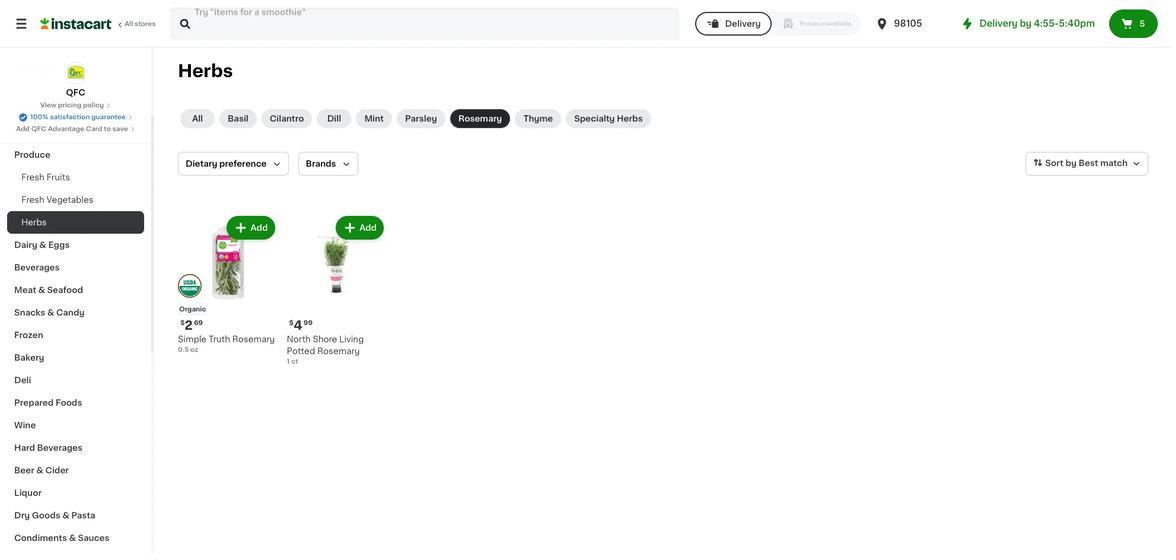 Task type: locate. For each thing, give the bounding box(es) containing it.
herbs up all link
[[178, 62, 233, 80]]

meat
[[14, 286, 36, 294]]

hard beverages
[[14, 444, 83, 452]]

qfc logo image
[[64, 62, 87, 84]]

rosemary down the living
[[317, 347, 360, 355]]

0 vertical spatial by
[[1020, 19, 1032, 28]]

dry goods & pasta link
[[7, 504, 144, 527]]

oz
[[190, 346, 198, 353]]

rosemary right the truth in the bottom of the page
[[232, 335, 275, 343]]

2 $ from the left
[[289, 320, 294, 326]]

north shore living potted rosemary 1 ct
[[287, 335, 364, 365]]

pasta
[[71, 511, 95, 520]]

view pricing policy link
[[40, 101, 111, 110]]

2 horizontal spatial herbs
[[617, 115, 643, 123]]

fresh vegetables
[[21, 196, 93, 204]]

qfc up view pricing policy link
[[66, 88, 85, 97]]

specialty herbs
[[574, 115, 643, 123]]

mint
[[365, 115, 384, 123]]

card
[[86, 126, 102, 132]]

dill link
[[317, 109, 351, 128]]

simple truth rosemary 0.5 oz
[[178, 335, 275, 353]]

None search field
[[170, 7, 680, 40]]

$ inside the $ 4 99
[[289, 320, 294, 326]]

beverages down dairy & eggs
[[14, 263, 60, 272]]

product group
[[178, 214, 277, 355], [287, 214, 386, 366]]

1 vertical spatial rosemary
[[232, 335, 275, 343]]

0 vertical spatial qfc
[[66, 88, 85, 97]]

1 horizontal spatial herbs
[[178, 62, 233, 80]]

wine link
[[7, 414, 144, 437]]

buy it again link
[[7, 32, 144, 56]]

fresh fruits
[[21, 173, 70, 182]]

basil
[[228, 115, 248, 123]]

delivery inside "button"
[[725, 20, 761, 28]]

$ for 2
[[180, 320, 185, 326]]

mint link
[[356, 109, 392, 128]]

98105
[[894, 19, 922, 28]]

parsley
[[405, 115, 437, 123]]

dietary preference button
[[178, 152, 289, 176]]

& for beer
[[36, 466, 43, 475]]

1 horizontal spatial add button
[[337, 217, 383, 239]]

beverages up cider
[[37, 444, 83, 452]]

1 product group from the left
[[178, 214, 277, 355]]

1 add button from the left
[[228, 217, 274, 239]]

fresh for fresh vegetables
[[21, 196, 44, 204]]

buy it again
[[33, 40, 83, 48]]

sort by
[[1046, 159, 1077, 167]]

1 $ from the left
[[180, 320, 185, 326]]

2 horizontal spatial rosemary
[[458, 115, 502, 123]]

1 horizontal spatial rosemary
[[317, 347, 360, 355]]

& right beer
[[36, 466, 43, 475]]

brands button
[[298, 152, 358, 176]]

0 horizontal spatial rosemary
[[232, 335, 275, 343]]

shore
[[313, 335, 337, 343]]

2 fresh from the top
[[21, 196, 44, 204]]

99
[[304, 320, 313, 326]]

by right sort
[[1066, 159, 1077, 167]]

herbs up dairy & eggs
[[21, 218, 47, 227]]

rosemary inside the simple truth rosemary 0.5 oz
[[232, 335, 275, 343]]

1 vertical spatial all
[[192, 115, 203, 123]]

& inside 'link'
[[47, 309, 54, 317]]

instacart logo image
[[40, 17, 112, 31]]

cilantro
[[270, 115, 304, 123]]

policy
[[83, 102, 104, 109]]

add button
[[228, 217, 274, 239], [337, 217, 383, 239]]

eggs
[[48, 241, 70, 249]]

rosemary left thyme link
[[458, 115, 502, 123]]

Best match Sort by field
[[1026, 152, 1149, 176]]

1
[[287, 358, 290, 365]]

& left candy
[[47, 309, 54, 317]]

2 vertical spatial rosemary
[[317, 347, 360, 355]]

by
[[1020, 19, 1032, 28], [1066, 159, 1077, 167]]

0 horizontal spatial delivery
[[725, 20, 761, 28]]

dill
[[327, 115, 341, 123]]

by for sort
[[1066, 159, 1077, 167]]

fresh down fresh fruits
[[21, 196, 44, 204]]

hard
[[14, 444, 35, 452]]

bakery link
[[7, 347, 144, 369]]

0 horizontal spatial $
[[180, 320, 185, 326]]

all left the basil link
[[192, 115, 203, 123]]

0.5
[[178, 346, 189, 353]]

1 horizontal spatial by
[[1066, 159, 1077, 167]]

& left "eggs"
[[39, 241, 46, 249]]

view
[[40, 102, 56, 109]]

all for all
[[192, 115, 203, 123]]

$ 4 99
[[289, 319, 313, 331]]

0 vertical spatial beverages
[[14, 263, 60, 272]]

beer
[[14, 466, 34, 475]]

condiments & sauces link
[[7, 527, 144, 549]]

1 horizontal spatial product group
[[287, 214, 386, 366]]

match
[[1101, 159, 1128, 167]]

1 vertical spatial herbs
[[617, 115, 643, 123]]

1 horizontal spatial all
[[192, 115, 203, 123]]

1 fresh from the top
[[21, 173, 44, 182]]

& right meat
[[38, 286, 45, 294]]

1 horizontal spatial $
[[289, 320, 294, 326]]

specialty herbs link
[[566, 109, 651, 128]]

all for all stores
[[125, 21, 133, 27]]

prepared foods link
[[7, 392, 144, 414]]

1 vertical spatial qfc
[[31, 126, 46, 132]]

& left the sauces
[[69, 534, 76, 542]]

prepared
[[14, 399, 54, 407]]

all link
[[180, 109, 215, 128]]

2 horizontal spatial add
[[359, 224, 377, 232]]

potted
[[287, 347, 315, 355]]

$ left 69
[[180, 320, 185, 326]]

dairy & eggs link
[[7, 234, 144, 256]]

0 vertical spatial herbs
[[178, 62, 233, 80]]

0 horizontal spatial by
[[1020, 19, 1032, 28]]

2 product group from the left
[[287, 214, 386, 366]]

qfc
[[66, 88, 85, 97], [31, 126, 46, 132]]

seafood
[[47, 286, 83, 294]]

0 vertical spatial fresh
[[21, 173, 44, 182]]

fresh inside fresh fruits link
[[21, 173, 44, 182]]

delivery for delivery by 4:55-5:40pm
[[980, 19, 1018, 28]]

100% satisfaction guarantee
[[30, 114, 126, 120]]

dairy
[[14, 241, 37, 249]]

0 horizontal spatial product group
[[178, 214, 277, 355]]

item badge image
[[178, 274, 202, 298]]

herbs link
[[7, 211, 144, 234]]

0 vertical spatial rosemary
[[458, 115, 502, 123]]

delivery button
[[696, 12, 772, 36]]

2 vertical spatial herbs
[[21, 218, 47, 227]]

produce link
[[7, 144, 144, 166]]

fresh down produce
[[21, 173, 44, 182]]

$ left 99
[[289, 320, 294, 326]]

rosemary
[[458, 115, 502, 123], [232, 335, 275, 343], [317, 347, 360, 355]]

2 add button from the left
[[337, 217, 383, 239]]

1 horizontal spatial delivery
[[980, 19, 1018, 28]]

qfc link
[[64, 62, 87, 98]]

foods
[[56, 399, 82, 407]]

herbs
[[178, 62, 233, 80], [617, 115, 643, 123], [21, 218, 47, 227]]

$ inside $ 2 69
[[180, 320, 185, 326]]

beverages
[[14, 263, 60, 272], [37, 444, 83, 452]]

condiments
[[14, 534, 67, 542]]

0 vertical spatial all
[[125, 21, 133, 27]]

1 horizontal spatial add
[[251, 224, 268, 232]]

lists link
[[7, 56, 144, 80]]

0 horizontal spatial add button
[[228, 217, 274, 239]]

fresh inside the fresh vegetables link
[[21, 196, 44, 204]]

1 vertical spatial by
[[1066, 159, 1077, 167]]

0 horizontal spatial all
[[125, 21, 133, 27]]

all left stores
[[125, 21, 133, 27]]

delivery by 4:55-5:40pm
[[980, 19, 1095, 28]]

herbs right specialty
[[617, 115, 643, 123]]

qfc down 100%
[[31, 126, 46, 132]]

by left 4:55-
[[1020, 19, 1032, 28]]

by inside field
[[1066, 159, 1077, 167]]

simple
[[178, 335, 207, 343]]

1 vertical spatial fresh
[[21, 196, 44, 204]]

all
[[125, 21, 133, 27], [192, 115, 203, 123]]

$ 2 69
[[180, 319, 203, 331]]

beverages inside 'link'
[[14, 263, 60, 272]]



Task type: vqa. For each thing, say whether or not it's contained in the screenshot.
Delivery by 4:55-5:40pm the Delivery
yes



Task type: describe. For each thing, give the bounding box(es) containing it.
4
[[294, 319, 302, 331]]

it
[[52, 40, 58, 48]]

& for snacks
[[47, 309, 54, 317]]

service type group
[[696, 12, 861, 36]]

organic
[[179, 306, 206, 312]]

fresh vegetables link
[[7, 189, 144, 211]]

goods
[[32, 511, 60, 520]]

save
[[112, 126, 128, 132]]

add for 2
[[251, 224, 268, 232]]

bakery
[[14, 354, 44, 362]]

beer & cider link
[[7, 459, 144, 482]]

$ for 4
[[289, 320, 294, 326]]

& for meat
[[38, 286, 45, 294]]

4:55-
[[1034, 19, 1059, 28]]

candy
[[56, 309, 85, 317]]

100%
[[30, 114, 48, 120]]

add button for 2
[[228, 217, 274, 239]]

product group containing 4
[[287, 214, 386, 366]]

thyme
[[524, 115, 553, 123]]

cilantro link
[[262, 109, 312, 128]]

all stores
[[125, 21, 156, 27]]

5:40pm
[[1059, 19, 1095, 28]]

fresh fruits link
[[7, 166, 144, 189]]

view pricing policy
[[40, 102, 104, 109]]

meat & seafood link
[[7, 279, 144, 301]]

satisfaction
[[50, 114, 90, 120]]

all stores link
[[40, 7, 157, 40]]

specialty
[[574, 115, 615, 123]]

69
[[194, 320, 203, 326]]

herbs inside "link"
[[617, 115, 643, 123]]

delivery by 4:55-5:40pm link
[[961, 17, 1095, 31]]

& for dairy
[[39, 241, 46, 249]]

delivery for delivery
[[725, 20, 761, 28]]

snacks & candy link
[[7, 301, 144, 324]]

0 horizontal spatial qfc
[[31, 126, 46, 132]]

1 horizontal spatial qfc
[[66, 88, 85, 97]]

stores
[[135, 21, 156, 27]]

rosemary inside north shore living potted rosemary 1 ct
[[317, 347, 360, 355]]

Search field
[[171, 8, 679, 39]]

prepared foods
[[14, 399, 82, 407]]

add qfc advantage card to save link
[[16, 125, 135, 134]]

deli link
[[7, 369, 144, 392]]

product group containing 2
[[178, 214, 277, 355]]

guarantee
[[91, 114, 126, 120]]

5
[[1140, 20, 1145, 28]]

0 horizontal spatial herbs
[[21, 218, 47, 227]]

snacks
[[14, 309, 45, 317]]

2
[[185, 319, 193, 331]]

frozen
[[14, 331, 43, 339]]

advantage
[[48, 126, 84, 132]]

basil link
[[220, 109, 257, 128]]

98105 button
[[875, 7, 947, 40]]

1 vertical spatial beverages
[[37, 444, 83, 452]]

dietary
[[186, 160, 217, 168]]

5 button
[[1110, 9, 1158, 38]]

vegetables
[[47, 196, 93, 204]]

rosemary link
[[450, 109, 510, 128]]

again
[[60, 40, 83, 48]]

dry
[[14, 511, 30, 520]]

condiments & sauces
[[14, 534, 109, 542]]

beverages link
[[7, 256, 144, 279]]

add for 4
[[359, 224, 377, 232]]

north
[[287, 335, 311, 343]]

add qfc advantage card to save
[[16, 126, 128, 132]]

meat & seafood
[[14, 286, 83, 294]]

add button for 4
[[337, 217, 383, 239]]

by for delivery
[[1020, 19, 1032, 28]]

liquor
[[14, 489, 42, 497]]

fresh for fresh fruits
[[21, 173, 44, 182]]

recipes
[[14, 106, 49, 114]]

fruits
[[47, 173, 70, 182]]

sort
[[1046, 159, 1064, 167]]

truth
[[209, 335, 230, 343]]

100% satisfaction guarantee button
[[18, 110, 133, 122]]

snacks & candy
[[14, 309, 85, 317]]

thyme link
[[515, 109, 561, 128]]

to
[[104, 126, 111, 132]]

liquor link
[[7, 482, 144, 504]]

& left "pasta"
[[62, 511, 69, 520]]

produce
[[14, 151, 50, 159]]

& for condiments
[[69, 534, 76, 542]]

dairy & eggs
[[14, 241, 70, 249]]

0 horizontal spatial add
[[16, 126, 30, 132]]

frozen link
[[7, 324, 144, 347]]

buy
[[33, 40, 50, 48]]

recipes link
[[7, 98, 144, 121]]

cider
[[45, 466, 69, 475]]

dry goods & pasta
[[14, 511, 95, 520]]

hard beverages link
[[7, 437, 144, 459]]

thanksgiving
[[14, 128, 71, 136]]

sauces
[[78, 534, 109, 542]]

wine
[[14, 421, 36, 430]]

deli
[[14, 376, 31, 384]]

ct
[[291, 358, 298, 365]]



